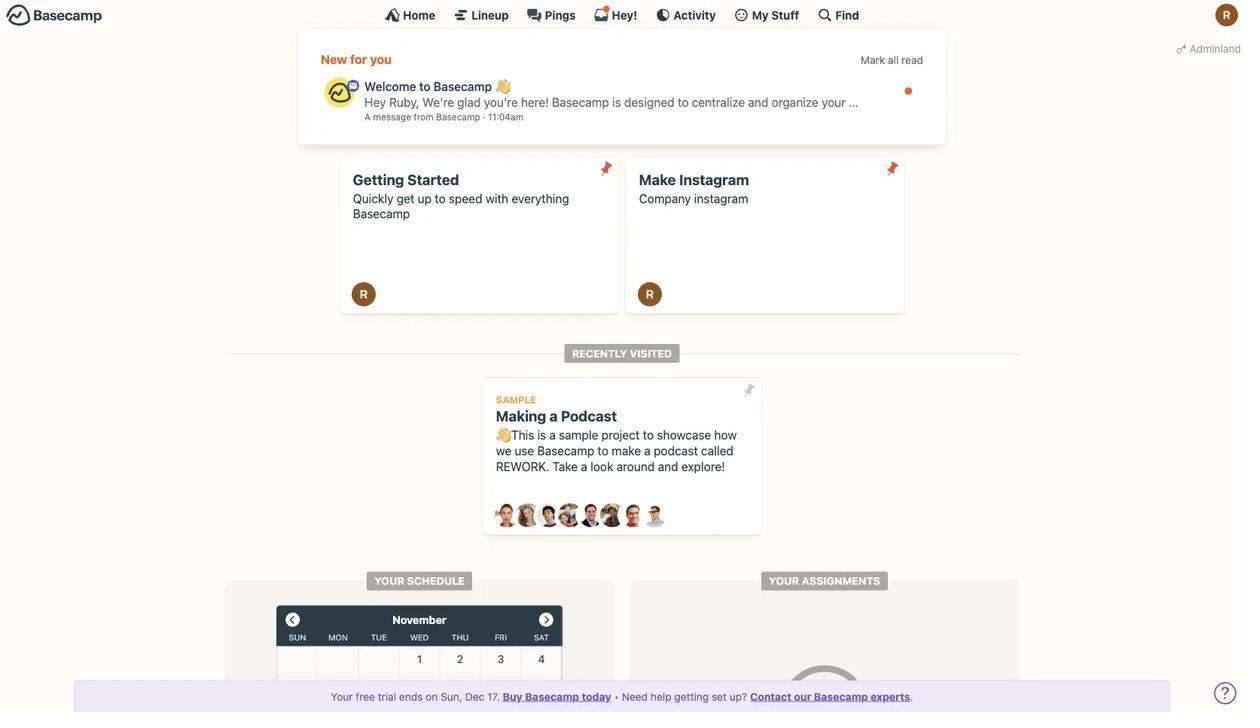 Task type: describe. For each thing, give the bounding box(es) containing it.
mark all read button
[[861, 52, 923, 68]]

sample
[[496, 394, 536, 405]]

stuff
[[771, 8, 799, 21]]

my stuff button
[[734, 8, 799, 23]]

to up the podcast
[[643, 428, 654, 442]]

a
[[365, 112, 371, 122]]

11:04am element
[[488, 112, 524, 122]]

cheryl walters image
[[516, 504, 540, 528]]

and
[[658, 459, 678, 474]]

below
[[556, 122, 585, 134]]

welcome to basecamp 👋
[[365, 79, 507, 94]]

message
[[373, 112, 411, 122]]

mark
[[861, 54, 885, 66]]

recent
[[480, 122, 511, 134]]

to inside getting started quickly get up to speed with everything basecamp
[[435, 191, 446, 206]]

is
[[537, 428, 546, 442]]

11:04am
[[488, 112, 524, 122]]

👋 inside main element
[[495, 79, 507, 94]]

a up around
[[644, 444, 651, 458]]

·
[[588, 122, 591, 134]]

help
[[651, 691, 672, 703]]

project inside 'link'
[[587, 87, 625, 101]]

projects
[[514, 122, 553, 134]]

sun
[[289, 633, 306, 643]]

make for instagram
[[639, 171, 676, 188]]

find
[[836, 8, 859, 21]]

today
[[582, 691, 611, 703]]

schedule
[[407, 575, 465, 588]]

basecamp right from
[[436, 112, 480, 122]]

pings
[[545, 8, 576, 21]]

company
[[639, 191, 691, 206]]

our
[[794, 691, 812, 703]]

•
[[614, 691, 619, 703]]

0 horizontal spatial your
[[331, 691, 353, 703]]

contact our basecamp experts link
[[750, 691, 910, 703]]

podcast
[[561, 408, 617, 425]]

steve marsh image
[[621, 504, 645, 528]]

onboarding image
[[347, 80, 359, 92]]

assignments
[[802, 575, 880, 588]]

adminland
[[1190, 42, 1241, 55]]

make a new project
[[519, 87, 625, 101]]

buy
[[503, 691, 523, 703]]

showcase
[[657, 428, 711, 442]]

pings button
[[527, 8, 576, 23]]

basecamp image
[[325, 77, 355, 108]]

a right is
[[549, 428, 556, 442]]

to inside main element
[[419, 79, 431, 94]]

getting
[[674, 691, 709, 703]]

read
[[902, 54, 923, 66]]

.
[[910, 691, 913, 703]]

tue
[[371, 633, 387, 643]]

welcome
[[365, 79, 416, 94]]

👋 inside sample making a podcast 👋 this is a sample project to showcase how we use basecamp to make a podcast called rework. take a look around and explore!
[[496, 428, 508, 442]]

look
[[591, 459, 613, 474]]

mark all read
[[861, 54, 923, 66]]

jennifer young image
[[558, 504, 582, 528]]

a right making
[[550, 408, 558, 425]]

you
[[370, 52, 392, 67]]

buy basecamp today link
[[503, 691, 611, 703]]

my stuff
[[752, 8, 799, 21]]

activity link
[[656, 8, 716, 23]]

lineup link
[[454, 8, 509, 23]]

sun,
[[441, 691, 462, 703]]

thu
[[452, 633, 469, 643]]

adminland link
[[1173, 38, 1244, 60]]

fri
[[495, 633, 507, 643]]

main element
[[0, 0, 1244, 145]]

project inside sample making a podcast 👋 this is a sample project to showcase how we use basecamp to make a podcast called rework. take a look around and explore!
[[601, 428, 640, 442]]

up
[[418, 191, 432, 206]]

josh fiske image
[[579, 504, 603, 528]]

a left look
[[581, 459, 587, 474]]

new
[[561, 87, 584, 101]]

your for your assignments
[[769, 575, 799, 588]]

find button
[[817, 8, 859, 23]]

rework.
[[496, 459, 549, 474]]

make for a
[[519, 87, 549, 101]]

nicole katz image
[[600, 504, 624, 528]]

called
[[701, 444, 734, 458]]

recently visited
[[572, 347, 672, 360]]

around
[[617, 459, 655, 474]]

how
[[714, 428, 737, 442]]



Task type: locate. For each thing, give the bounding box(es) containing it.
lineup
[[472, 8, 509, 21]]

0 horizontal spatial make
[[519, 87, 549, 101]]

make
[[612, 444, 641, 458]]

basecamp right the our
[[814, 691, 868, 703]]

speed
[[449, 191, 483, 206]]

invite people link
[[643, 78, 738, 110]]

sample making a podcast 👋 this is a sample project to showcase how we use basecamp to make a podcast called rework. take a look around and explore!
[[496, 394, 737, 474]]

to right up
[[435, 191, 446, 206]]

a left new
[[552, 87, 558, 101]]

make inside 'link'
[[519, 87, 549, 101]]

2 horizontal spatial your
[[769, 575, 799, 588]]

ends
[[399, 691, 423, 703]]

ruby image
[[352, 283, 376, 307], [638, 283, 662, 307]]

explore!
[[682, 459, 725, 474]]

we
[[496, 444, 512, 458]]

your left schedule
[[374, 575, 405, 588]]

project right new
[[587, 87, 625, 101]]

instagram
[[679, 171, 749, 188]]

sat
[[534, 633, 549, 643]]

up?
[[730, 691, 747, 703]]

november
[[392, 614, 447, 627]]

👋 up 11:04am element
[[495, 79, 507, 94]]

ruby image for make
[[638, 283, 662, 307]]

get
[[397, 191, 415, 206]]

to
[[419, 79, 431, 94], [435, 191, 446, 206], [643, 428, 654, 442], [598, 444, 609, 458]]

need
[[622, 691, 648, 703]]

0 vertical spatial project
[[587, 87, 625, 101]]

getting started quickly get up to speed with everything basecamp
[[353, 171, 569, 221]]

mon
[[328, 633, 348, 643]]

your left 'free'
[[331, 691, 353, 703]]

take
[[553, 459, 578, 474]]

17.
[[487, 691, 500, 703]]

&
[[470, 122, 477, 134]]

your free trial ends on sun, dec 17. buy basecamp today • need help getting set up? contact our basecamp experts .
[[331, 691, 913, 703]]

basecamp inside getting started quickly get up to speed with everything basecamp
[[353, 207, 410, 221]]

basecamp down the quickly
[[353, 207, 410, 221]]

0 horizontal spatial ruby image
[[352, 283, 376, 307]]

None submit
[[594, 157, 618, 181], [881, 157, 905, 181], [737, 378, 761, 402], [594, 157, 618, 181], [881, 157, 905, 181], [737, 378, 761, 402]]

basecamp inside sample making a podcast 👋 this is a sample project to showcase how we use basecamp to make a podcast called rework. take a look around and explore!
[[537, 444, 594, 458]]

with
[[486, 191, 508, 206]]

wed
[[410, 633, 429, 643]]

people
[[688, 87, 725, 101]]

1 ruby image from the left
[[352, 283, 376, 307]]

basecamp up a message from basecamp 11:04am
[[434, 79, 492, 94]]

home
[[403, 8, 436, 21]]

basecamp up take
[[537, 444, 594, 458]]

ruby image for getting
[[352, 283, 376, 307]]

sample
[[559, 428, 598, 442]]

basecamp
[[434, 79, 492, 94], [436, 112, 480, 122], [353, 207, 410, 221], [537, 444, 594, 458], [525, 691, 579, 703], [814, 691, 868, 703]]

on
[[426, 691, 438, 703]]

a message from basecamp 11:04am
[[365, 112, 524, 122]]

started
[[407, 171, 459, 188]]

everything
[[512, 191, 569, 206]]

project up make at the bottom of the page
[[601, 428, 640, 442]]

contact
[[750, 691, 792, 703]]

invite people
[[655, 87, 725, 101]]

experts
[[871, 691, 910, 703]]

visited
[[630, 347, 672, 360]]

1 horizontal spatial make
[[639, 171, 676, 188]]

make
[[519, 87, 549, 101], [639, 171, 676, 188]]

invite
[[655, 87, 685, 101]]

your
[[374, 575, 405, 588], [769, 575, 799, 588], [331, 691, 353, 703]]

free
[[356, 691, 375, 703]]

1 vertical spatial project
[[601, 428, 640, 442]]

home link
[[385, 8, 436, 23]]

1 vertical spatial make
[[639, 171, 676, 188]]

hey!
[[612, 8, 637, 21]]

a inside 'link'
[[552, 87, 558, 101]]

new for you
[[321, 52, 392, 67]]

0 vertical spatial 👋
[[495, 79, 507, 94]]

make up projects
[[519, 87, 549, 101]]

trial
[[378, 691, 396, 703]]

basecamp right the buy
[[525, 691, 579, 703]]

1 vertical spatial 👋
[[496, 428, 508, 442]]

use
[[515, 444, 534, 458]]

instagram
[[694, 191, 748, 206]]

to up from
[[419, 79, 431, 94]]

for
[[350, 52, 367, 67]]

annie bryan image
[[495, 504, 519, 528]]

your schedule
[[374, 575, 465, 588]]

this
[[511, 428, 534, 442]]

to up look
[[598, 444, 609, 458]]

quickly
[[353, 191, 393, 206]]

recently
[[572, 347, 627, 360]]

getting
[[353, 171, 404, 188]]

set
[[712, 691, 727, 703]]

jared davis image
[[537, 504, 561, 528]]

make up company
[[639, 171, 676, 188]]

1 horizontal spatial ruby image
[[638, 283, 662, 307]]

podcast
[[654, 444, 698, 458]]

make a new project link
[[506, 78, 638, 110]]

from
[[414, 112, 434, 122]]

your for your schedule
[[374, 575, 405, 588]]

0 vertical spatial make
[[519, 87, 549, 101]]

2 ruby image from the left
[[638, 283, 662, 307]]

ruby image
[[1216, 4, 1238, 26]]

your left assignments
[[769, 575, 799, 588]]

project
[[587, 87, 625, 101], [601, 428, 640, 442]]

my
[[752, 8, 769, 21]]

make instagram company instagram
[[639, 171, 749, 206]]

make inside make instagram company instagram
[[639, 171, 676, 188]]

victor cooper image
[[642, 504, 667, 528]]

👋 up the we
[[496, 428, 508, 442]]

a
[[552, 87, 558, 101], [550, 408, 558, 425], [549, 428, 556, 442], [644, 444, 651, 458], [581, 459, 587, 474]]

1 horizontal spatial your
[[374, 575, 405, 588]]

activity
[[674, 8, 716, 21]]

pinned & recent projects below ·
[[433, 122, 594, 134]]

making
[[496, 408, 546, 425]]

all
[[888, 54, 899, 66]]

switch accounts image
[[6, 4, 102, 27]]



Task type: vqa. For each thing, say whether or not it's contained in the screenshot.
Project
yes



